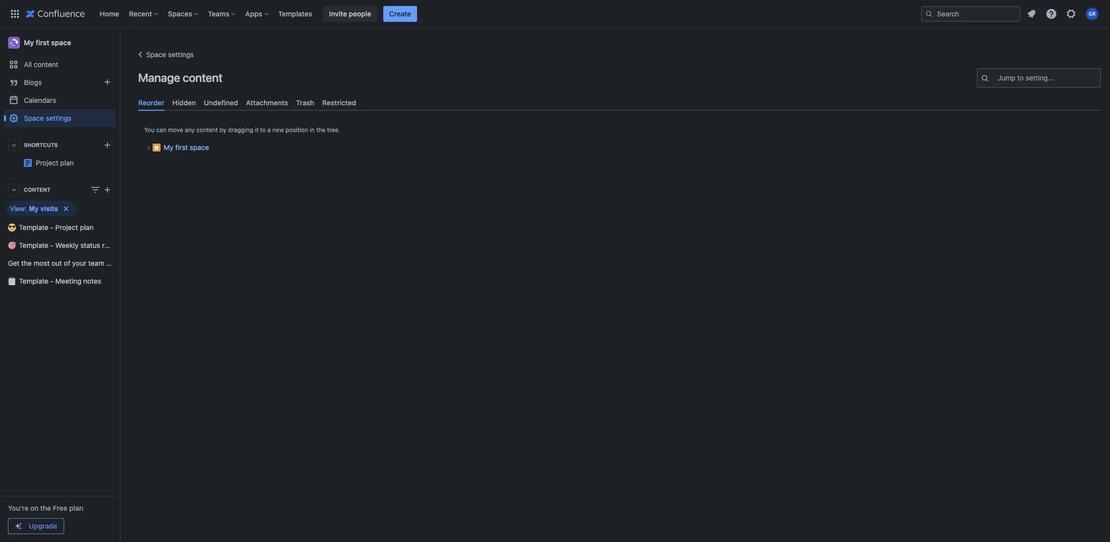 Task type: describe. For each thing, give the bounding box(es) containing it.
plan right the free
[[69, 504, 83, 513]]

create link
[[383, 6, 417, 22]]

settings icon image
[[1066, 8, 1078, 20]]

1 horizontal spatial project plan
[[115, 155, 154, 163]]

space element
[[0, 28, 154, 543]]

dragging
[[228, 126, 253, 134]]

template - weekly status report link
[[4, 237, 122, 255]]

upgrade button
[[8, 519, 64, 534]]

template - project plan link
[[4, 219, 115, 237]]

restricted link
[[318, 95, 360, 111]]

invite people button
[[323, 6, 377, 22]]

manage
[[138, 71, 180, 85]]

template - meeting notes
[[19, 277, 101, 285]]

shortcuts button
[[4, 136, 115, 154]]

view:
[[10, 205, 27, 213]]

status
[[80, 241, 100, 250]]

1 vertical spatial my first space
[[164, 143, 209, 152]]

2 vertical spatial the
[[40, 504, 51, 513]]

blogs
[[24, 78, 42, 87]]

Search settings text field
[[998, 73, 1000, 83]]

0 vertical spatial my
[[24, 38, 34, 47]]

0 vertical spatial settings
[[168, 50, 194, 59]]

can
[[156, 126, 166, 134]]

teams button
[[205, 6, 239, 22]]

content for all content
[[34, 60, 58, 69]]

it
[[255, 126, 259, 134]]

recent
[[129, 9, 152, 18]]

any
[[185, 126, 195, 134]]

help icon image
[[1046, 8, 1058, 20]]

calendars
[[24, 96, 56, 104]]

template - meeting notes link
[[4, 273, 115, 290]]

out
[[51, 259, 62, 268]]

on
[[30, 504, 39, 513]]

all
[[24, 60, 32, 69]]

view: my visits
[[10, 205, 58, 213]]

a
[[268, 126, 271, 134]]

template for template - weekly status report
[[19, 241, 48, 250]]

1 horizontal spatial my first space link
[[153, 140, 212, 155]]

Search field
[[922, 6, 1021, 22]]

you
[[144, 126, 155, 134]]

apps
[[245, 9, 262, 18]]

get
[[8, 259, 19, 268]]

1 horizontal spatial space
[[106, 259, 125, 268]]

global element
[[6, 0, 920, 28]]

undefined link
[[200, 95, 242, 111]]

plan down the shortcuts dropdown button
[[60, 159, 74, 167]]

2 vertical spatial content
[[197, 126, 218, 134]]

content button
[[4, 181, 115, 199]]

1 horizontal spatial space
[[146, 50, 166, 59]]

spaces button
[[165, 6, 202, 22]]

plan down you
[[140, 155, 154, 163]]

attachments link
[[242, 95, 292, 111]]

home
[[100, 9, 119, 18]]

home link
[[97, 6, 122, 22]]

0 horizontal spatial project plan
[[36, 159, 74, 167]]

1 vertical spatial my
[[164, 143, 173, 152]]

setting...
[[1026, 74, 1054, 82]]

space settings inside space element
[[24, 114, 72, 122]]

all content link
[[4, 56, 115, 74]]

1 vertical spatial space settings link
[[4, 109, 115, 127]]

0 vertical spatial space settings
[[146, 50, 194, 59]]

get the most out of your team space link
[[4, 255, 125, 273]]

appswitcher icon image
[[9, 8, 21, 20]]

blogs link
[[4, 74, 115, 92]]

- for project
[[50, 223, 53, 232]]

notes
[[83, 277, 101, 285]]

your
[[72, 259, 86, 268]]

position
[[286, 126, 308, 134]]

template - project plan image
[[24, 159, 32, 167]]

by
[[220, 126, 227, 134]]

free
[[53, 504, 67, 513]]

create a blog image
[[101, 76, 113, 88]]

0 horizontal spatial space
[[51, 38, 71, 47]]

invite people
[[329, 9, 371, 18]]

templates
[[278, 9, 312, 18]]



Task type: vqa. For each thing, say whether or not it's contained in the screenshot.
list item
no



Task type: locate. For each thing, give the bounding box(es) containing it.
my first space down any
[[164, 143, 209, 152]]

my up the all
[[24, 38, 34, 47]]

settings
[[168, 50, 194, 59], [46, 114, 72, 122]]

0 vertical spatial space
[[51, 38, 71, 47]]

:sunglasses: image
[[8, 224, 16, 232], [8, 224, 16, 232]]

in
[[310, 126, 315, 134]]

1 vertical spatial space settings
[[24, 114, 72, 122]]

my first space link down move
[[153, 140, 212, 155]]

- for weekly
[[50, 241, 53, 250]]

content
[[24, 187, 50, 193]]

plan
[[140, 155, 154, 163], [60, 159, 74, 167], [80, 223, 94, 232], [69, 504, 83, 513]]

settings up manage content
[[168, 50, 194, 59]]

project plan link up the change view icon
[[4, 154, 154, 172]]

project
[[115, 155, 138, 163], [36, 159, 58, 167], [55, 223, 78, 232]]

1 horizontal spatial to
[[1018, 74, 1024, 82]]

:dart: image
[[8, 242, 16, 250]]

search image
[[926, 10, 934, 18]]

my first space
[[24, 38, 71, 47], [164, 143, 209, 152]]

tab list containing reorder
[[134, 95, 1106, 111]]

upgrade
[[29, 522, 57, 531]]

the right in
[[317, 126, 326, 134]]

template - project plan
[[19, 223, 94, 232]]

get the most out of your team space
[[8, 259, 125, 268]]

recent button
[[126, 6, 162, 22]]

space down report
[[106, 259, 125, 268]]

content
[[34, 60, 58, 69], [183, 71, 223, 85], [197, 126, 218, 134]]

- for meeting
[[50, 277, 53, 285]]

project plan link
[[4, 154, 154, 172], [36, 159, 74, 167]]

0 horizontal spatial my first space link
[[4, 33, 115, 53]]

you're on the free plan
[[8, 504, 83, 513]]

you're
[[8, 504, 29, 513]]

1 - from the top
[[50, 223, 53, 232]]

meeting
[[55, 277, 81, 285]]

project plan down you
[[115, 155, 154, 163]]

1 horizontal spatial space settings link
[[134, 49, 194, 61]]

project plan link down the shortcuts dropdown button
[[36, 159, 74, 167]]

my right 'view:'
[[29, 205, 38, 213]]

report
[[102, 241, 122, 250]]

of
[[64, 259, 70, 268]]

shortcuts
[[24, 142, 58, 148]]

calendars link
[[4, 92, 115, 109]]

2 vertical spatial -
[[50, 277, 53, 285]]

0 horizontal spatial space settings
[[24, 114, 72, 122]]

premium image
[[14, 523, 22, 531]]

settings inside space element
[[46, 114, 72, 122]]

space settings up manage content
[[146, 50, 194, 59]]

1 vertical spatial my first space link
[[153, 140, 212, 155]]

manage content
[[138, 71, 223, 85]]

banner
[[0, 0, 1111, 28]]

my first space link
[[4, 33, 115, 53], [153, 140, 212, 155]]

first down move
[[175, 143, 188, 152]]

1 horizontal spatial space settings
[[146, 50, 194, 59]]

2 horizontal spatial space
[[190, 143, 209, 152]]

2 vertical spatial space
[[106, 259, 125, 268]]

my first space inside space element
[[24, 38, 71, 47]]

0 horizontal spatial to
[[260, 126, 266, 134]]

space
[[51, 38, 71, 47], [190, 143, 209, 152], [106, 259, 125, 268]]

team
[[88, 259, 104, 268]]

collapse sidebar image
[[108, 33, 130, 53]]

clear view image
[[60, 203, 72, 215]]

0 vertical spatial template
[[19, 223, 48, 232]]

0 horizontal spatial space
[[24, 114, 44, 122]]

move
[[168, 126, 183, 134]]

2 vertical spatial template
[[19, 277, 48, 285]]

0 vertical spatial space
[[146, 50, 166, 59]]

1 vertical spatial first
[[175, 143, 188, 152]]

to right jump
[[1018, 74, 1024, 82]]

to left a
[[260, 126, 266, 134]]

- left weekly
[[50, 241, 53, 250]]

template
[[19, 223, 48, 232], [19, 241, 48, 250], [19, 277, 48, 285]]

reorder link
[[134, 95, 168, 111]]

most
[[34, 259, 50, 268]]

0 horizontal spatial first
[[36, 38, 49, 47]]

template - weekly status report
[[19, 241, 122, 250]]

banner containing home
[[0, 0, 1111, 28]]

template for template - meeting notes
[[19, 277, 48, 285]]

all content
[[24, 60, 58, 69]]

space
[[146, 50, 166, 59], [24, 114, 44, 122]]

1 template from the top
[[19, 223, 48, 232]]

confluence image
[[26, 8, 85, 20], [26, 8, 85, 20]]

project plan down the shortcuts dropdown button
[[36, 159, 74, 167]]

0 vertical spatial content
[[34, 60, 58, 69]]

0 vertical spatial my first space
[[24, 38, 71, 47]]

0 horizontal spatial space settings link
[[4, 109, 115, 127]]

my first space up all content
[[24, 38, 71, 47]]

trash
[[296, 98, 314, 107]]

space up all content 'link'
[[51, 38, 71, 47]]

space settings down calendars
[[24, 114, 72, 122]]

notification icon image
[[1026, 8, 1038, 20]]

tab list
[[134, 95, 1106, 111]]

space up manage
[[146, 50, 166, 59]]

people
[[349, 9, 371, 18]]

0 horizontal spatial settings
[[46, 114, 72, 122]]

my
[[24, 38, 34, 47], [164, 143, 173, 152], [29, 205, 38, 213]]

:notepad_spiral: image
[[8, 278, 16, 285], [8, 278, 16, 285]]

3 - from the top
[[50, 277, 53, 285]]

the right on
[[40, 504, 51, 513]]

template down most
[[19, 277, 48, 285]]

0 vertical spatial the
[[317, 126, 326, 134]]

apps button
[[242, 6, 272, 22]]

-
[[50, 223, 53, 232], [50, 241, 53, 250], [50, 277, 53, 285]]

3 template from the top
[[19, 277, 48, 285]]

change view image
[[90, 184, 101, 196]]

undefined
[[204, 98, 238, 107]]

1 horizontal spatial the
[[40, 504, 51, 513]]

attachments
[[246, 98, 288, 107]]

my down move
[[164, 143, 173, 152]]

1 vertical spatial settings
[[46, 114, 72, 122]]

1 vertical spatial -
[[50, 241, 53, 250]]

new
[[273, 126, 284, 134]]

1 vertical spatial the
[[21, 259, 32, 268]]

space down calendars
[[24, 114, 44, 122]]

1 horizontal spatial my first space
[[164, 143, 209, 152]]

first
[[36, 38, 49, 47], [175, 143, 188, 152]]

trash link
[[292, 95, 318, 111]]

you can move any content by dragging it to a new position in the tree.
[[144, 126, 340, 134]]

0 vertical spatial first
[[36, 38, 49, 47]]

tree.
[[327, 126, 340, 134]]

the
[[317, 126, 326, 134], [21, 259, 32, 268], [40, 504, 51, 513]]

content for manage content
[[183, 71, 223, 85]]

project plan
[[115, 155, 154, 163], [36, 159, 74, 167]]

content up hidden
[[183, 71, 223, 85]]

hidden
[[172, 98, 196, 107]]

:dart: image
[[8, 242, 16, 250]]

add shortcut image
[[101, 139, 113, 151]]

- left meeting
[[50, 277, 53, 285]]

space settings
[[146, 50, 194, 59], [24, 114, 72, 122]]

0 horizontal spatial my first space
[[24, 38, 71, 47]]

create
[[389, 9, 411, 18]]

template up most
[[19, 241, 48, 250]]

1 horizontal spatial first
[[175, 143, 188, 152]]

2 vertical spatial my
[[29, 205, 38, 213]]

spaces
[[168, 9, 192, 18]]

1 vertical spatial to
[[260, 126, 266, 134]]

- down visits
[[50, 223, 53, 232]]

content right the all
[[34, 60, 58, 69]]

first inside space element
[[36, 38, 49, 47]]

templates link
[[275, 6, 315, 22]]

visits
[[40, 205, 58, 213]]

0 vertical spatial -
[[50, 223, 53, 232]]

create a page image
[[101, 184, 113, 196]]

weekly
[[55, 241, 79, 250]]

2 template from the top
[[19, 241, 48, 250]]

invite
[[329, 9, 347, 18]]

0 horizontal spatial the
[[21, 259, 32, 268]]

content inside 'link'
[[34, 60, 58, 69]]

jump
[[998, 74, 1016, 82]]

to
[[1018, 74, 1024, 82], [260, 126, 266, 134]]

content left by
[[197, 126, 218, 134]]

plan up status
[[80, 223, 94, 232]]

1 horizontal spatial settings
[[168, 50, 194, 59]]

teams
[[208, 9, 229, 18]]

hidden link
[[168, 95, 200, 111]]

space down any
[[190, 143, 209, 152]]

space settings link up manage
[[134, 49, 194, 61]]

1 vertical spatial template
[[19, 241, 48, 250]]

space settings link down calendars
[[4, 109, 115, 127]]

settings down calendars link
[[46, 114, 72, 122]]

restricted
[[322, 98, 356, 107]]

0 vertical spatial space settings link
[[134, 49, 194, 61]]

template for template - project plan
[[19, 223, 48, 232]]

space settings link
[[134, 49, 194, 61], [4, 109, 115, 127]]

reorder
[[138, 98, 164, 107]]

first up all content
[[36, 38, 49, 47]]

1 vertical spatial content
[[183, 71, 223, 85]]

1 vertical spatial space
[[24, 114, 44, 122]]

the right get at the left top of page
[[21, 259, 32, 268]]

1 vertical spatial space
[[190, 143, 209, 152]]

0 vertical spatial to
[[1018, 74, 1024, 82]]

2 horizontal spatial the
[[317, 126, 326, 134]]

2 - from the top
[[50, 241, 53, 250]]

0 vertical spatial my first space link
[[4, 33, 115, 53]]

jump to setting...
[[998, 74, 1054, 82]]

my first space link up all content 'link'
[[4, 33, 115, 53]]

template down view: my visits
[[19, 223, 48, 232]]



